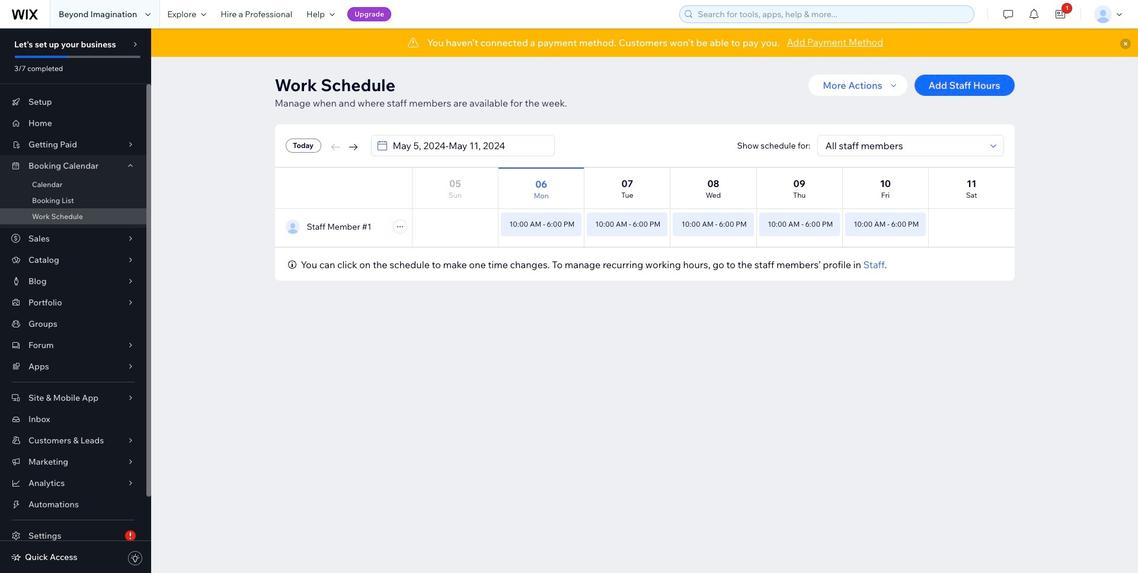 Task type: describe. For each thing, give the bounding box(es) containing it.
Search for tools, apps, help & more... field
[[694, 6, 971, 23]]

sidebar element
[[0, 28, 151, 574]]



Task type: locate. For each thing, give the bounding box(es) containing it.
grid
[[275, 167, 1015, 256]]

alert
[[151, 28, 1138, 57]]

None field
[[822, 136, 987, 156]]

May 5, 2024-May 11, 2024 field
[[389, 136, 550, 156]]



Task type: vqa. For each thing, say whether or not it's contained in the screenshot.
e.g., 3 - 5 business days Field
no



